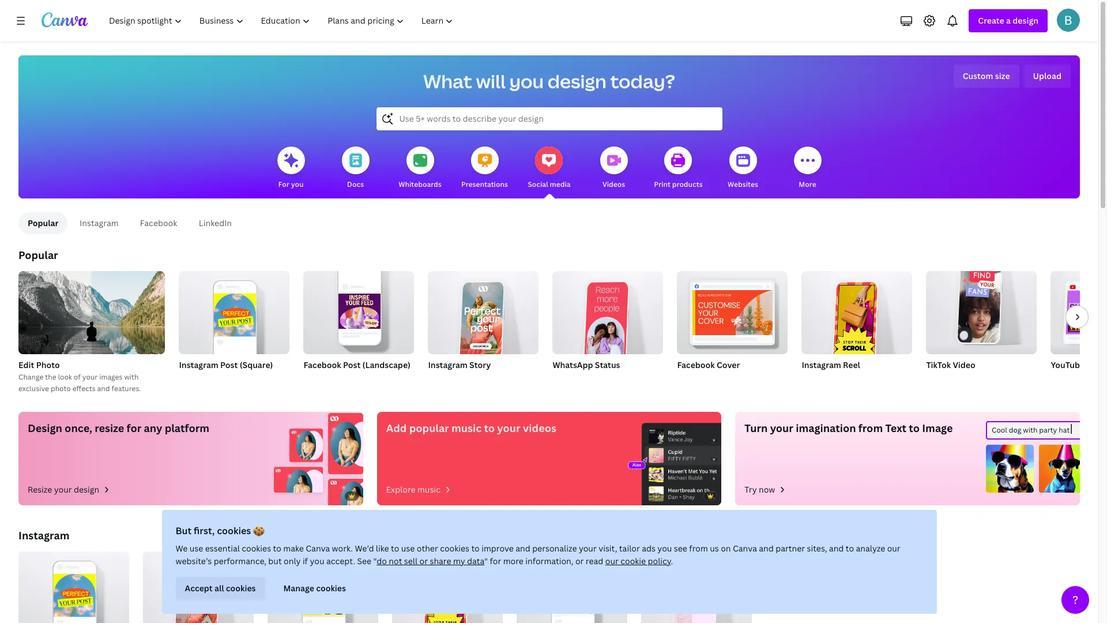 Task type: vqa. For each thing, say whether or not it's contained in the screenshot.
the Facebook Post (Landscape)
yes



Task type: describe. For each thing, give the bounding box(es) containing it.
instagram button
[[70, 212, 128, 234]]

any
[[144, 421, 162, 435]]

we'd
[[355, 543, 374, 554]]

facebook post (landscape) group
[[304, 267, 415, 385]]

top level navigation element
[[102, 9, 464, 32]]

create a design
[[979, 15, 1039, 26]]

cookies up my
[[440, 543, 470, 554]]

youtube thum
[[1052, 360, 1108, 370]]

1 vertical spatial popular
[[18, 248, 58, 262]]

more button
[[794, 138, 822, 199]]

1 horizontal spatial design
[[548, 69, 607, 93]]

post for facebook
[[343, 360, 361, 370]]

policy
[[648, 556, 672, 567]]

change
[[18, 372, 44, 382]]

performance,
[[214, 556, 267, 567]]

video
[[954, 360, 976, 370]]

tiktok video group
[[927, 264, 1038, 385]]

for inside but first, cookies 🍪 dialog
[[490, 556, 502, 567]]

dog
[[1010, 425, 1022, 435]]

with inside "edit photo change the look of your images with exclusive photo effects and features."
[[124, 372, 139, 382]]

website's
[[176, 556, 212, 567]]

media
[[550, 179, 571, 189]]

a
[[1007, 15, 1012, 26]]

manage cookies button
[[274, 577, 355, 600]]

instagram for instagram reel
[[802, 360, 842, 370]]

websites
[[728, 179, 759, 189]]

us
[[711, 543, 719, 554]]

popular
[[410, 421, 449, 435]]

websites button
[[728, 138, 759, 199]]

your inside the we use essential cookies to make canva work. we'd like to use other cookies to improve and personalize your visit, tailor ads you see from us on canva and partner sites, and to analyze our website's performance, but only if you accept. see "
[[579, 543, 597, 554]]

instagram inside button
[[80, 218, 119, 229]]

accept all cookies
[[185, 583, 256, 594]]

whatsapp status group
[[553, 267, 664, 385]]

if
[[303, 556, 308, 567]]

create a design button
[[970, 9, 1049, 32]]

will
[[476, 69, 506, 93]]

you right will
[[510, 69, 544, 93]]

cover
[[717, 360, 741, 370]]

social
[[528, 179, 549, 189]]

your right turn at the bottom right
[[771, 421, 794, 435]]

add popular music to your videos
[[386, 421, 557, 435]]

imagination
[[796, 421, 857, 435]]

facebook for facebook cover
[[678, 360, 715, 370]]

instagram story group
[[428, 267, 539, 385]]

1 or from the left
[[420, 556, 428, 567]]

add
[[386, 421, 407, 435]]

share
[[430, 556, 452, 567]]

(square)
[[240, 360, 273, 370]]

whiteboards button
[[399, 138, 442, 199]]

your right resize
[[54, 484, 72, 495]]

docs
[[347, 179, 364, 189]]

more
[[799, 179, 817, 189]]

youtube thumbnail group
[[1052, 271, 1108, 385]]

see
[[674, 543, 688, 554]]

your inside "edit photo change the look of your images with exclusive photo effects and features."
[[82, 372, 98, 382]]

information,
[[526, 556, 574, 567]]

photo
[[51, 384, 71, 394]]

cookies down 🍪
[[242, 543, 271, 554]]

platform
[[165, 421, 210, 435]]

our inside the we use essential cookies to make canva work. we'd like to use other cookies to improve and personalize your visit, tailor ads you see from us on canva and partner sites, and to analyze our website's performance, but only if you accept. see "
[[888, 543, 901, 554]]

videos button
[[600, 138, 628, 199]]

explore
[[386, 484, 416, 495]]

today?
[[611, 69, 676, 93]]

popular inside button
[[28, 218, 59, 229]]

tiktok
[[927, 360, 952, 370]]

work.
[[332, 543, 353, 554]]

Search search field
[[400, 108, 700, 130]]

text
[[886, 421, 907, 435]]

ads
[[642, 543, 656, 554]]

status
[[595, 360, 621, 370]]

now
[[759, 484, 776, 495]]

only
[[284, 556, 301, 567]]

look
[[58, 372, 72, 382]]

accept all cookies button
[[176, 577, 265, 600]]

not
[[389, 556, 402, 567]]

turn your imagination from text to image
[[745, 421, 954, 435]]

try now
[[745, 484, 776, 495]]

data
[[467, 556, 485, 567]]

and right sites,
[[830, 543, 844, 554]]

from inside the we use essential cookies to make canva work. we'd like to use other cookies to improve and personalize your visit, tailor ads you see from us on canva and partner sites, and to analyze our website's performance, but only if you accept. see "
[[690, 543, 709, 554]]

tiktok video
[[927, 360, 976, 370]]

to left the analyze
[[846, 543, 855, 554]]

1 use from the left
[[190, 543, 203, 554]]

facebook cover group
[[678, 267, 789, 385]]

accept.
[[327, 556, 356, 567]]

" inside the we use essential cookies to make canva work. we'd like to use other cookies to improve and personalize your visit, tailor ads you see from us on canva and partner sites, and to analyze our website's performance, but only if you accept. see "
[[374, 556, 377, 567]]

0 horizontal spatial music
[[418, 484, 441, 495]]

image
[[923, 421, 954, 435]]

once,
[[65, 421, 92, 435]]

your left the videos
[[498, 421, 521, 435]]

we use essential cookies to make canva work. we'd like to use other cookies to improve and personalize your visit, tailor ads you see from us on canva and partner sites, and to analyze our website's performance, but only if you accept. see "
[[176, 543, 901, 567]]

edit photo change the look of your images with exclusive photo effects and features.
[[18, 360, 141, 394]]

popular button
[[18, 212, 68, 234]]

edit photo group
[[18, 271, 165, 395]]

custom
[[964, 70, 994, 81]]

manage
[[284, 583, 314, 594]]

you inside button
[[291, 179, 304, 189]]

2 " from the left
[[485, 556, 488, 567]]

turn
[[745, 421, 768, 435]]

linkedin button
[[189, 212, 242, 234]]

facebook post (landscape)
[[304, 360, 411, 370]]

features.
[[112, 384, 141, 394]]

other
[[417, 543, 438, 554]]

products
[[673, 179, 703, 189]]

whiteboards
[[399, 179, 442, 189]]

my
[[454, 556, 466, 567]]



Task type: locate. For each thing, give the bounding box(es) containing it.
with up the features.
[[124, 372, 139, 382]]

resize
[[95, 421, 124, 435]]

popular down popular button
[[18, 248, 58, 262]]

to up data
[[472, 543, 480, 554]]

2 vertical spatial design
[[74, 484, 101, 495]]

essential
[[205, 543, 240, 554]]

images
[[99, 372, 123, 382]]

see
[[357, 556, 372, 567]]

visit,
[[599, 543, 618, 554]]

and left partner
[[760, 543, 774, 554]]

1 " from the left
[[374, 556, 377, 567]]

all
[[215, 583, 224, 594]]

but
[[269, 556, 282, 567]]

cookies right all
[[226, 583, 256, 594]]

2 post from the left
[[343, 360, 361, 370]]

1 horizontal spatial or
[[576, 556, 584, 567]]

0 vertical spatial for
[[127, 421, 142, 435]]

" down improve
[[485, 556, 488, 567]]

hat
[[1060, 425, 1071, 435]]

you right if
[[310, 556, 325, 567]]

cookie
[[621, 556, 646, 567]]

1 horizontal spatial post
[[343, 360, 361, 370]]

videos
[[523, 421, 557, 435]]

what
[[424, 69, 473, 93]]

but first, cookies 🍪 dialog
[[162, 510, 937, 614]]

sell
[[404, 556, 418, 567]]

0 horizontal spatial "
[[374, 556, 377, 567]]

do
[[377, 556, 387, 567]]

or right sell
[[420, 556, 428, 567]]

1 post from the left
[[221, 360, 238, 370]]

post left the (square)
[[221, 360, 238, 370]]

instagram down resize
[[18, 529, 70, 542]]

but first, cookies 🍪
[[176, 525, 265, 537]]

instagram reel group
[[802, 267, 913, 385]]

whatsapp
[[553, 360, 594, 370]]

" right see
[[374, 556, 377, 567]]

design right resize
[[74, 484, 101, 495]]

canva up if
[[306, 543, 330, 554]]

to
[[484, 421, 495, 435], [910, 421, 920, 435], [273, 543, 282, 554], [391, 543, 400, 554], [472, 543, 480, 554], [846, 543, 855, 554]]

post for instagram
[[221, 360, 238, 370]]

explore music
[[386, 484, 441, 495]]

0 horizontal spatial use
[[190, 543, 203, 554]]

presentations
[[462, 179, 508, 189]]

custom size
[[964, 70, 1011, 81]]

0 vertical spatial with
[[124, 372, 139, 382]]

canva
[[306, 543, 330, 554], [733, 543, 758, 554]]

0 vertical spatial from
[[859, 421, 884, 435]]

for you button
[[277, 138, 305, 199]]

0 horizontal spatial with
[[124, 372, 139, 382]]

2 horizontal spatial facebook
[[678, 360, 715, 370]]

our down visit,
[[606, 556, 619, 567]]

or left the read
[[576, 556, 584, 567]]

for left any
[[127, 421, 142, 435]]

canva right on
[[733, 543, 758, 554]]

edit
[[18, 360, 34, 370]]

1 horizontal spatial use
[[402, 543, 415, 554]]

post inside group
[[343, 360, 361, 370]]

for
[[279, 179, 290, 189]]

group
[[927, 264, 1038, 354], [179, 267, 290, 354], [304, 267, 415, 354], [428, 267, 539, 361], [553, 267, 664, 361], [678, 267, 789, 354], [802, 267, 913, 361], [1052, 271, 1108, 354], [18, 547, 129, 623], [143, 552, 254, 623], [268, 552, 379, 623], [392, 552, 503, 623], [517, 552, 628, 623], [642, 552, 753, 623]]

the
[[45, 372, 56, 382]]

and
[[97, 384, 110, 394], [516, 543, 531, 554], [760, 543, 774, 554], [830, 543, 844, 554]]

do not sell or share my data link
[[377, 556, 485, 567]]

"
[[374, 556, 377, 567], [485, 556, 488, 567]]

music right explore
[[418, 484, 441, 495]]

1 horizontal spatial from
[[859, 421, 884, 435]]

1 horizontal spatial "
[[485, 556, 488, 567]]

design
[[1014, 15, 1039, 26], [548, 69, 607, 93], [74, 484, 101, 495]]

and inside "edit photo change the look of your images with exclusive photo effects and features."
[[97, 384, 110, 394]]

to left the videos
[[484, 421, 495, 435]]

we
[[176, 543, 188, 554]]

sites,
[[808, 543, 828, 554]]

presentations button
[[462, 138, 508, 199]]

exclusive
[[18, 384, 49, 394]]

brad klo image
[[1058, 9, 1081, 32]]

do not sell or share my data " for more information, or read our cookie policy .
[[377, 556, 674, 567]]

2 or from the left
[[576, 556, 584, 567]]

2 horizontal spatial design
[[1014, 15, 1039, 26]]

design right a
[[1014, 15, 1039, 26]]

1 horizontal spatial facebook
[[304, 360, 341, 370]]

0 vertical spatial popular
[[28, 218, 59, 229]]

music right popular
[[452, 421, 482, 435]]

2 canva from the left
[[733, 543, 758, 554]]

1 vertical spatial from
[[690, 543, 709, 554]]

1 vertical spatial our
[[606, 556, 619, 567]]

1 horizontal spatial for
[[490, 556, 502, 567]]

to up but
[[273, 543, 282, 554]]

you up policy on the bottom right of the page
[[658, 543, 673, 554]]

cookies inside manage cookies button
[[316, 583, 346, 594]]

cookies down 'accept.'
[[316, 583, 346, 594]]

instagram for instagram post (square)
[[179, 360, 219, 370]]

0 horizontal spatial our
[[606, 556, 619, 567]]

with
[[124, 372, 139, 382], [1024, 425, 1038, 435]]

and up do not sell or share my data " for more information, or read our cookie policy .
[[516, 543, 531, 554]]

popular
[[28, 218, 59, 229], [18, 248, 58, 262]]

of
[[74, 372, 81, 382]]

facebook button
[[131, 212, 187, 234]]

facebook inside button
[[140, 218, 177, 229]]

0 vertical spatial music
[[452, 421, 482, 435]]

music
[[452, 421, 482, 435], [418, 484, 441, 495]]

improve
[[482, 543, 514, 554]]

0 horizontal spatial from
[[690, 543, 709, 554]]

for
[[127, 421, 142, 435], [490, 556, 502, 567]]

instagram for instagram story
[[428, 360, 468, 370]]

instagram post (square)
[[179, 360, 273, 370]]

photo
[[36, 360, 60, 370]]

instagram left reel
[[802, 360, 842, 370]]

make
[[284, 543, 304, 554]]

print products button
[[655, 138, 703, 199]]

use up website's
[[190, 543, 203, 554]]

your up the read
[[579, 543, 597, 554]]

or
[[420, 556, 428, 567], [576, 556, 584, 567]]

1 vertical spatial for
[[490, 556, 502, 567]]

for down improve
[[490, 556, 502, 567]]

personalize
[[533, 543, 577, 554]]

1 vertical spatial with
[[1024, 425, 1038, 435]]

instagram post (square) group
[[179, 267, 290, 385]]

your right of
[[82, 372, 98, 382]]

0 vertical spatial design
[[1014, 15, 1039, 26]]

facebook for facebook post (landscape)
[[304, 360, 341, 370]]

design inside dropdown button
[[1014, 15, 1039, 26]]

upload button
[[1025, 65, 1072, 88]]

manage cookies
[[284, 583, 346, 594]]

use up sell
[[402, 543, 415, 554]]

linkedin
[[199, 218, 232, 229]]

docs button
[[342, 138, 370, 199]]

0 horizontal spatial for
[[127, 421, 142, 435]]

facebook inside group
[[304, 360, 341, 370]]

0 horizontal spatial canva
[[306, 543, 330, 554]]

and down "images"
[[97, 384, 110, 394]]

1 vertical spatial design
[[548, 69, 607, 93]]

youtube
[[1052, 360, 1086, 370]]

0 vertical spatial our
[[888, 543, 901, 554]]

instagram inside group
[[802, 360, 842, 370]]

(landscape)
[[363, 360, 411, 370]]

1 horizontal spatial canva
[[733, 543, 758, 554]]

custom size button
[[954, 65, 1020, 88]]

cookies up essential
[[217, 525, 251, 537]]

cookies inside accept all cookies "button"
[[226, 583, 256, 594]]

from left us
[[690, 543, 709, 554]]

1 horizontal spatial with
[[1024, 425, 1038, 435]]

post inside group
[[221, 360, 238, 370]]

1 horizontal spatial our
[[888, 543, 901, 554]]

🍪
[[253, 525, 265, 537]]

popular left instagram button
[[28, 218, 59, 229]]

design up search search field
[[548, 69, 607, 93]]

1 canva from the left
[[306, 543, 330, 554]]

social media
[[528, 179, 571, 189]]

to right 'like'
[[391, 543, 400, 554]]

None search field
[[377, 107, 723, 130]]

post left (landscape)
[[343, 360, 361, 370]]

create
[[979, 15, 1005, 26]]

reel
[[844, 360, 861, 370]]

like
[[376, 543, 389, 554]]

our cookie policy link
[[606, 556, 672, 567]]

upload
[[1034, 70, 1062, 81]]

partner
[[776, 543, 806, 554]]

more
[[504, 556, 524, 567]]

size
[[996, 70, 1011, 81]]

resize
[[28, 484, 52, 495]]

on
[[721, 543, 731, 554]]

instagram right popular button
[[80, 218, 119, 229]]

whatsapp status
[[553, 360, 621, 370]]

instagram left story
[[428, 360, 468, 370]]

0 horizontal spatial facebook
[[140, 218, 177, 229]]

you right for
[[291, 179, 304, 189]]

1 vertical spatial music
[[418, 484, 441, 495]]

effects
[[73, 384, 96, 394]]

1 horizontal spatial music
[[452, 421, 482, 435]]

instagram left the (square)
[[179, 360, 219, 370]]

to right text
[[910, 421, 920, 435]]

but
[[176, 525, 192, 537]]

social media button
[[528, 138, 571, 199]]

our right the analyze
[[888, 543, 901, 554]]

facebook for facebook
[[140, 218, 177, 229]]

with right dog
[[1024, 425, 1038, 435]]

0 horizontal spatial design
[[74, 484, 101, 495]]

cool
[[993, 425, 1008, 435]]

0 horizontal spatial or
[[420, 556, 428, 567]]

0 horizontal spatial post
[[221, 360, 238, 370]]

2 use from the left
[[402, 543, 415, 554]]

facebook inside group
[[678, 360, 715, 370]]

from left text
[[859, 421, 884, 435]]

cool dog with party hat
[[993, 425, 1071, 435]]



